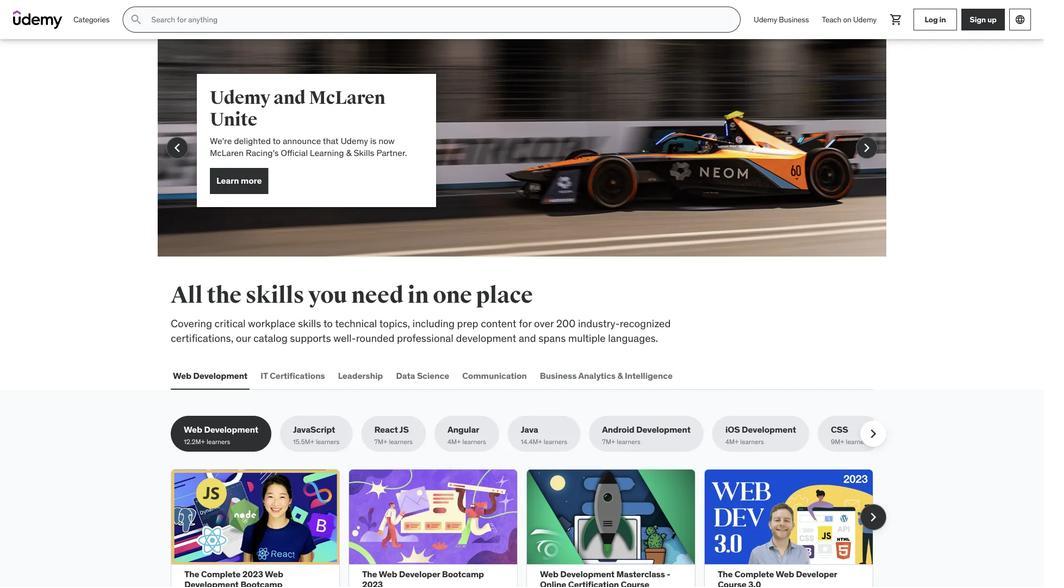 Task type: locate. For each thing, give the bounding box(es) containing it.
web inside web development masterclass - online certification course
[[540, 569, 558, 580]]

is
[[370, 135, 377, 146]]

learners inside react js 7m+ learners
[[389, 438, 413, 446]]

development for android development 7m+ learners
[[636, 424, 691, 435]]

the complete web developer course 3.0 link
[[718, 569, 837, 587]]

over
[[534, 317, 554, 330]]

complete inside the complete web developer course 3.0
[[735, 569, 774, 580]]

& inside udemy and mclaren unite we're delighted to announce that udemy is now mclaren racing's official learning & skills partner.
[[346, 147, 352, 158]]

intelligence
[[625, 370, 673, 381]]

&
[[346, 147, 352, 158], [617, 370, 623, 381]]

the complete web developer course 3.0
[[718, 569, 837, 587]]

the for course
[[718, 569, 733, 580]]

& left 'skills'
[[346, 147, 352, 158]]

0 vertical spatial mclaren
[[309, 86, 385, 109]]

communication button
[[460, 363, 529, 389]]

development for web development masterclass - online certification course
[[560, 569, 615, 580]]

0 horizontal spatial in
[[408, 281, 429, 309]]

development for web development 12.2m+ learners
[[204, 424, 258, 435]]

that
[[323, 135, 339, 146]]

business inside udemy business link
[[779, 15, 809, 24]]

business analytics & intelligence
[[540, 370, 673, 381]]

7m+
[[374, 438, 387, 446], [602, 438, 615, 446]]

0 vertical spatial to
[[273, 135, 281, 146]]

development inside the web development 12.2m+ learners
[[204, 424, 258, 435]]

1 vertical spatial in
[[408, 281, 429, 309]]

complete inside the complete 2023 web development bootcamp
[[201, 569, 241, 580]]

4m+
[[448, 438, 461, 446], [725, 438, 739, 446]]

12.2m+
[[184, 438, 205, 446]]

developer
[[399, 569, 440, 580], [796, 569, 837, 580]]

mclaren up that in the left top of the page
[[309, 86, 385, 109]]

9m+
[[831, 438, 844, 446]]

1 learners from the left
[[207, 438, 230, 446]]

1 vertical spatial skills
[[298, 317, 321, 330]]

js
[[399, 424, 409, 435]]

-
[[667, 569, 670, 580]]

the inside the web developer bootcamp 2023
[[362, 569, 377, 580]]

learners inside the javascript 15.5m+ learners
[[316, 438, 340, 446]]

technical
[[335, 317, 377, 330]]

0 vertical spatial &
[[346, 147, 352, 158]]

ios
[[725, 424, 740, 435]]

2 7m+ from the left
[[602, 438, 615, 446]]

log in
[[925, 14, 946, 24]]

0 vertical spatial and
[[274, 86, 306, 109]]

unite
[[210, 108, 257, 131]]

7 learners from the left
[[740, 438, 764, 446]]

next image
[[858, 139, 876, 157], [865, 425, 882, 443]]

1 vertical spatial &
[[617, 370, 623, 381]]

sign
[[970, 14, 986, 24]]

1 horizontal spatial the
[[362, 569, 377, 580]]

certifications
[[270, 370, 325, 381]]

the inside the complete web developer course 3.0
[[718, 569, 733, 580]]

to
[[273, 135, 281, 146], [323, 317, 333, 330]]

developer inside the complete web developer course 3.0
[[796, 569, 837, 580]]

certification
[[568, 579, 619, 587]]

javascript 15.5m+ learners
[[293, 424, 340, 446]]

web
[[173, 370, 191, 381], [184, 424, 202, 435], [265, 569, 283, 580], [379, 569, 397, 580], [540, 569, 558, 580], [776, 569, 794, 580]]

web development masterclass - online certification course
[[540, 569, 670, 587]]

4m+ down angular
[[448, 438, 461, 446]]

0 horizontal spatial complete
[[201, 569, 241, 580]]

data science button
[[394, 363, 451, 389]]

learners inside the 'java 14.4m+ learners'
[[544, 438, 567, 446]]

css 9m+ learners
[[831, 424, 870, 446]]

carousel element
[[158, 39, 886, 283], [171, 469, 886, 587]]

1 4m+ from the left
[[448, 438, 461, 446]]

1 horizontal spatial developer
[[796, 569, 837, 580]]

udemy
[[754, 15, 777, 24], [853, 15, 877, 24], [210, 86, 270, 109], [341, 135, 368, 146]]

the for development
[[184, 569, 199, 580]]

the inside the complete 2023 web development bootcamp
[[184, 569, 199, 580]]

business inside business analytics & intelligence button
[[540, 370, 577, 381]]

in inside 'log in' link
[[939, 14, 946, 24]]

skills inside covering critical workplace skills to technical topics, including prep content for over 200 industry-recognized certifications, our catalog supports well-rounded professional development and spans multiple languages.
[[298, 317, 321, 330]]

0 vertical spatial business
[[779, 15, 809, 24]]

bootcamp inside the complete 2023 web development bootcamp
[[240, 579, 283, 587]]

business left teach
[[779, 15, 809, 24]]

bootcamp inside the web developer bootcamp 2023
[[442, 569, 484, 580]]

teach
[[822, 15, 841, 24]]

certifications,
[[171, 332, 233, 345]]

1 horizontal spatial bootcamp
[[442, 569, 484, 580]]

course left -
[[621, 579, 649, 587]]

0 horizontal spatial business
[[540, 370, 577, 381]]

mclaren
[[309, 86, 385, 109], [210, 147, 244, 158]]

0 horizontal spatial course
[[621, 579, 649, 587]]

1 horizontal spatial and
[[519, 332, 536, 345]]

1 horizontal spatial 2023
[[362, 579, 383, 587]]

recognized
[[620, 317, 671, 330]]

learners
[[207, 438, 230, 446], [316, 438, 340, 446], [389, 438, 413, 446], [462, 438, 486, 446], [544, 438, 567, 446], [617, 438, 641, 446], [740, 438, 764, 446], [846, 438, 870, 446]]

need
[[351, 281, 404, 309]]

mclaren down we're
[[210, 147, 244, 158]]

1 vertical spatial mclaren
[[210, 147, 244, 158]]

developer inside the web developer bootcamp 2023
[[399, 569, 440, 580]]

log
[[925, 14, 938, 24]]

data science
[[396, 370, 449, 381]]

the
[[184, 569, 199, 580], [362, 569, 377, 580], [718, 569, 733, 580]]

2 course from the left
[[718, 579, 747, 587]]

to up racing's
[[273, 135, 281, 146]]

development inside web development masterclass - online certification course
[[560, 569, 615, 580]]

0 horizontal spatial and
[[274, 86, 306, 109]]

1 horizontal spatial in
[[939, 14, 946, 24]]

0 horizontal spatial to
[[273, 135, 281, 146]]

0 horizontal spatial developer
[[399, 569, 440, 580]]

critical
[[215, 317, 246, 330]]

learners inside 'css 9m+ learners'
[[846, 438, 870, 446]]

teach on udemy
[[822, 15, 877, 24]]

4 learners from the left
[[462, 438, 486, 446]]

3 the from the left
[[718, 569, 733, 580]]

and
[[274, 86, 306, 109], [519, 332, 536, 345]]

2 developer from the left
[[796, 569, 837, 580]]

2 horizontal spatial the
[[718, 569, 733, 580]]

1 vertical spatial to
[[323, 317, 333, 330]]

0 horizontal spatial 4m+
[[448, 438, 461, 446]]

0 horizontal spatial &
[[346, 147, 352, 158]]

8 learners from the left
[[846, 438, 870, 446]]

1 horizontal spatial to
[[323, 317, 333, 330]]

learning
[[310, 147, 344, 158]]

1 horizontal spatial 4m+
[[725, 438, 739, 446]]

1 7m+ from the left
[[374, 438, 387, 446]]

course left 3.0
[[718, 579, 747, 587]]

web inside the complete 2023 web development bootcamp
[[265, 569, 283, 580]]

web inside button
[[173, 370, 191, 381]]

1 the from the left
[[184, 569, 199, 580]]

7m+ inside android development 7m+ learners
[[602, 438, 615, 446]]

0 vertical spatial next image
[[858, 139, 876, 157]]

1 horizontal spatial business
[[779, 15, 809, 24]]

development inside ios development 4m+ learners
[[742, 424, 796, 435]]

android
[[602, 424, 635, 435]]

in up including
[[408, 281, 429, 309]]

0 horizontal spatial 7m+
[[374, 438, 387, 446]]

previous image
[[169, 139, 186, 157]]

skills
[[245, 281, 304, 309], [298, 317, 321, 330]]

1 complete from the left
[[201, 569, 241, 580]]

1 course from the left
[[621, 579, 649, 587]]

development inside android development 7m+ learners
[[636, 424, 691, 435]]

carousel element containing udemy and mclaren unite
[[158, 39, 886, 283]]

our
[[236, 332, 251, 345]]

1 vertical spatial carousel element
[[171, 469, 886, 587]]

choose a language image
[[1015, 14, 1026, 25]]

development
[[193, 370, 247, 381], [204, 424, 258, 435], [636, 424, 691, 435], [742, 424, 796, 435], [560, 569, 615, 580], [184, 579, 239, 587]]

covering critical workplace skills to technical topics, including prep content for over 200 industry-recognized certifications, our catalog supports well-rounded professional development and spans multiple languages.
[[171, 317, 671, 345]]

and up announce
[[274, 86, 306, 109]]

bootcamp
[[442, 569, 484, 580], [240, 579, 283, 587]]

0 vertical spatial carousel element
[[158, 39, 886, 283]]

development
[[456, 332, 516, 345]]

2 4m+ from the left
[[725, 438, 739, 446]]

delighted
[[234, 135, 271, 146]]

2 complete from the left
[[735, 569, 774, 580]]

development inside button
[[193, 370, 247, 381]]

in
[[939, 14, 946, 24], [408, 281, 429, 309]]

and down for
[[519, 332, 536, 345]]

skills up workplace on the left of the page
[[245, 281, 304, 309]]

1 vertical spatial next image
[[865, 425, 882, 443]]

business
[[779, 15, 809, 24], [540, 370, 577, 381]]

well-
[[334, 332, 356, 345]]

1 developer from the left
[[399, 569, 440, 580]]

15.5m+
[[293, 438, 314, 446]]

0 horizontal spatial 2023
[[242, 569, 263, 580]]

7m+ down android
[[602, 438, 615, 446]]

2 the from the left
[[362, 569, 377, 580]]

1 horizontal spatial 7m+
[[602, 438, 615, 446]]

to up 'supports'
[[323, 317, 333, 330]]

0 vertical spatial in
[[939, 14, 946, 24]]

including
[[413, 317, 455, 330]]

1 horizontal spatial course
[[718, 579, 747, 587]]

leadership
[[338, 370, 383, 381]]

0 vertical spatial skills
[[245, 281, 304, 309]]

4m+ down ios
[[725, 438, 739, 446]]

java
[[521, 424, 538, 435]]

1 vertical spatial business
[[540, 370, 577, 381]]

6 learners from the left
[[617, 438, 641, 446]]

and inside covering critical workplace skills to technical topics, including prep content for over 200 industry-recognized certifications, our catalog supports well-rounded professional development and spans multiple languages.
[[519, 332, 536, 345]]

languages.
[[608, 332, 658, 345]]

industry-
[[578, 317, 620, 330]]

workplace
[[248, 317, 296, 330]]

learn more link
[[210, 168, 268, 194]]

7m+ inside react js 7m+ learners
[[374, 438, 387, 446]]

1 horizontal spatial complete
[[735, 569, 774, 580]]

0 horizontal spatial bootcamp
[[240, 579, 283, 587]]

2023
[[242, 569, 263, 580], [362, 579, 383, 587]]

& inside button
[[617, 370, 623, 381]]

business down spans
[[540, 370, 577, 381]]

1 vertical spatial and
[[519, 332, 536, 345]]

5 learners from the left
[[544, 438, 567, 446]]

log in link
[[914, 9, 957, 30]]

2 learners from the left
[[316, 438, 340, 446]]

7m+ down react
[[374, 438, 387, 446]]

3 learners from the left
[[389, 438, 413, 446]]

supports
[[290, 332, 331, 345]]

the complete 2023 web development bootcamp
[[184, 569, 283, 587]]

1 horizontal spatial mclaren
[[309, 86, 385, 109]]

& right analytics
[[617, 370, 623, 381]]

android development 7m+ learners
[[602, 424, 691, 446]]

complete
[[201, 569, 241, 580], [735, 569, 774, 580]]

in right log at the right
[[939, 14, 946, 24]]

udemy business
[[754, 15, 809, 24]]

1 horizontal spatial &
[[617, 370, 623, 381]]

spans
[[539, 332, 566, 345]]

skills up 'supports'
[[298, 317, 321, 330]]

the web developer bootcamp 2023
[[362, 569, 484, 587]]

0 horizontal spatial the
[[184, 569, 199, 580]]

udemy and mclaren unite we're delighted to announce that udemy is now mclaren racing's official learning & skills partner.
[[210, 86, 407, 158]]



Task type: describe. For each thing, give the bounding box(es) containing it.
web development 12.2m+ learners
[[184, 424, 258, 446]]

learners inside android development 7m+ learners
[[617, 438, 641, 446]]

web development
[[173, 370, 247, 381]]

udemy inside udemy business link
[[754, 15, 777, 24]]

angular 4m+ learners
[[448, 424, 486, 446]]

development inside the complete 2023 web development bootcamp
[[184, 579, 239, 587]]

angular
[[448, 424, 479, 435]]

announce
[[283, 135, 321, 146]]

web inside the web development 12.2m+ learners
[[184, 424, 202, 435]]

7m+ for react js
[[374, 438, 387, 446]]

react js 7m+ learners
[[374, 424, 413, 446]]

course inside the complete web developer course 3.0
[[718, 579, 747, 587]]

udemy business link
[[747, 7, 816, 33]]

to inside covering critical workplace skills to technical topics, including prep content for over 200 industry-recognized certifications, our catalog supports well-rounded professional development and spans multiple languages.
[[323, 317, 333, 330]]

udemy inside teach on udemy link
[[853, 15, 877, 24]]

web development button
[[171, 363, 250, 389]]

web inside the complete web developer course 3.0
[[776, 569, 794, 580]]

all
[[171, 281, 203, 309]]

masterclass
[[616, 569, 665, 580]]

learn
[[216, 175, 239, 186]]

we're
[[210, 135, 232, 146]]

the for 2023
[[362, 569, 377, 580]]

learners inside "angular 4m+ learners"
[[462, 438, 486, 446]]

place
[[476, 281, 533, 309]]

the
[[207, 281, 241, 309]]

partner.
[[376, 147, 407, 158]]

science
[[417, 370, 449, 381]]

analytics
[[578, 370, 616, 381]]

web inside the web developer bootcamp 2023
[[379, 569, 397, 580]]

4m+ inside ios development 4m+ learners
[[725, 438, 739, 446]]

course inside web development masterclass - online certification course
[[621, 579, 649, 587]]

more
[[241, 175, 262, 186]]

web development masterclass - online certification course link
[[540, 569, 670, 587]]

submit search image
[[130, 13, 143, 26]]

sign up link
[[962, 9, 1005, 30]]

racing's
[[246, 147, 279, 158]]

Search for anything text field
[[149, 10, 727, 29]]

for
[[519, 317, 532, 330]]

professional
[[397, 332, 453, 345]]

200
[[556, 317, 576, 330]]

carousel element containing the complete 2023 web development bootcamp
[[171, 469, 886, 587]]

online
[[540, 579, 566, 587]]

ios development 4m+ learners
[[725, 424, 796, 446]]

to inside udemy and mclaren unite we're delighted to announce that udemy is now mclaren racing's official learning & skills partner.
[[273, 135, 281, 146]]

communication
[[462, 370, 527, 381]]

teach on udemy link
[[816, 7, 883, 33]]

it
[[261, 370, 268, 381]]

development for ios development 4m+ learners
[[742, 424, 796, 435]]

skills
[[354, 147, 374, 158]]

development for web development
[[193, 370, 247, 381]]

0 horizontal spatial mclaren
[[210, 147, 244, 158]]

sign up
[[970, 14, 997, 24]]

categories
[[73, 15, 110, 24]]

java 14.4m+ learners
[[521, 424, 567, 446]]

3.0
[[748, 579, 761, 587]]

2023 inside the complete 2023 web development bootcamp
[[242, 569, 263, 580]]

now
[[379, 135, 395, 146]]

css
[[831, 424, 848, 435]]

up
[[988, 14, 997, 24]]

next image
[[865, 509, 882, 526]]

official
[[281, 147, 308, 158]]

catalog
[[253, 332, 288, 345]]

on
[[843, 15, 852, 24]]

2023 inside the web developer bootcamp 2023
[[362, 579, 383, 587]]

it certifications
[[261, 370, 325, 381]]

it certifications button
[[258, 363, 327, 389]]

you
[[308, 281, 347, 309]]

learners inside ios development 4m+ learners
[[740, 438, 764, 446]]

complete for course
[[735, 569, 774, 580]]

learn more
[[216, 175, 262, 186]]

4m+ inside "angular 4m+ learners"
[[448, 438, 461, 446]]

and inside udemy and mclaren unite we're delighted to announce that udemy is now mclaren racing's official learning & skills partner.
[[274, 86, 306, 109]]

complete for development
[[201, 569, 241, 580]]

javascript
[[293, 424, 335, 435]]

topic filters element
[[171, 416, 886, 452]]

14.4m+
[[521, 438, 542, 446]]

rounded
[[356, 332, 395, 345]]

all the skills you need in one place
[[171, 281, 533, 309]]

business analytics & intelligence button
[[538, 363, 675, 389]]

leadership button
[[336, 363, 385, 389]]

categories button
[[67, 7, 116, 33]]

covering
[[171, 317, 212, 330]]

data
[[396, 370, 415, 381]]

multiple
[[568, 332, 606, 345]]

next image inside topic filters 'element'
[[865, 425, 882, 443]]

react
[[374, 424, 398, 435]]

prep
[[457, 317, 478, 330]]

one
[[433, 281, 472, 309]]

learners inside the web development 12.2m+ learners
[[207, 438, 230, 446]]

udemy image
[[13, 10, 63, 29]]

shopping cart with 0 items image
[[890, 13, 903, 26]]

the web developer bootcamp 2023 link
[[362, 569, 484, 587]]

7m+ for android development
[[602, 438, 615, 446]]



Task type: vqa. For each thing, say whether or not it's contained in the screenshot.
bootcamp
yes



